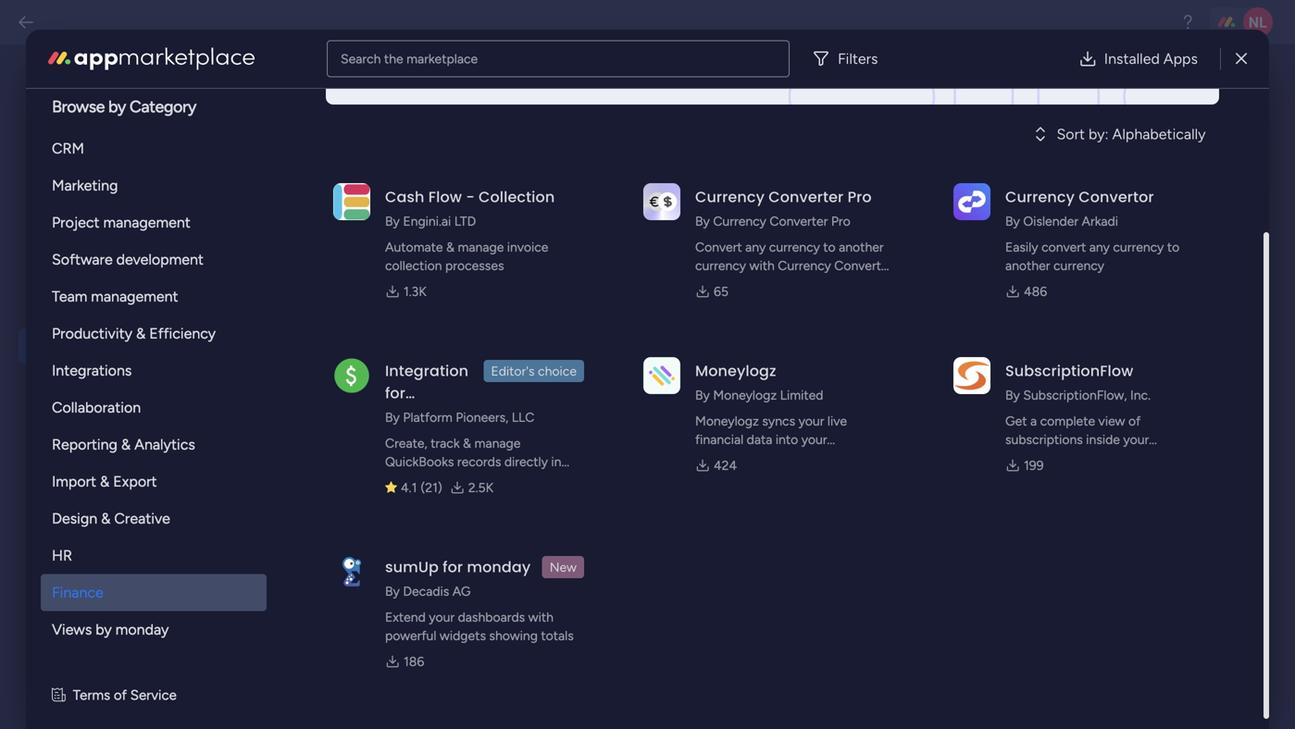 Task type: vqa. For each thing, say whether or not it's contained in the screenshot.
Efficiency
yes



Task type: describe. For each thing, give the bounding box(es) containing it.
monday up ag
[[467, 557, 531, 578]]

track
[[431, 436, 460, 451]]

copy
[[639, 166, 670, 182]]

usage
[[69, 418, 116, 437]]

0 vertical spatial app
[[443, 350, 466, 367]]

currency inside convert any currency to another currency with currency converter pro.
[[778, 258, 831, 274]]

currency convertor by oislender arkadi
[[1005, 187, 1154, 229]]

software development
[[52, 251, 204, 268]]

design & creative
[[52, 510, 170, 528]]

your inside get a complete view of subscriptions inside your monday.com interface with subscriptionflow app
[[1123, 432, 1149, 448]]

keep
[[598, 392, 627, 409]]

the for the monday app api gives you powerful capabilities in order to enhance your monday app experience. it's very important to keep your api token secure.
[[363, 350, 386, 367]]

your up important
[[560, 371, 588, 388]]

by for views
[[96, 621, 112, 639]]

sort by: alphabetically button
[[1025, 119, 1219, 149]]

app logo image for currency convertor
[[954, 183, 991, 220]]

processes
[[445, 258, 504, 274]]

by inside currency convertor by oislender arkadi
[[1005, 213, 1020, 229]]

converter inside convert any currency to another currency with currency converter pro.
[[834, 258, 893, 274]]

banner logo image
[[859, 0, 1197, 105]]

api inside button
[[69, 336, 94, 356]]

management for project management
[[103, 214, 191, 231]]

cash
[[385, 187, 425, 207]]

marketing
[[52, 177, 118, 194]]

content directory
[[69, 499, 201, 519]]

of inside get a complete view of subscriptions inside your monday.com interface with subscriptionflow app
[[1129, 413, 1141, 429]]

in inside the monday app api gives you powerful capabilities in order to enhance your monday app experience. it's very important to keep your api token secure.
[[436, 371, 447, 388]]

invoice
[[507, 239, 549, 255]]

to inside easily convert any currency to another currency
[[1167, 239, 1180, 255]]

manage inside create, track & manage quickbooks records directly in monday
[[475, 436, 521, 451]]

convert
[[695, 239, 742, 255]]

with inside convert any currency to another currency with currency converter pro.
[[749, 258, 775, 274]]

installed apps button
[[1064, 40, 1213, 77]]

0 vertical spatial converter
[[769, 187, 844, 207]]

65
[[714, 284, 729, 300]]

personal
[[465, 197, 511, 212]]

subscriptionflow by subscriptionflow, inc.
[[1005, 361, 1151, 403]]

gives
[[494, 350, 527, 367]]

editor's choice
[[491, 363, 577, 379]]

another inside convert any currency to another currency with currency converter pro.
[[839, 239, 884, 255]]

back to workspace image
[[17, 13, 35, 31]]

& for manage
[[446, 239, 455, 255]]

another inside easily convert any currency to another currency
[[1005, 258, 1050, 274]]

manage inside automate & manage invoice collection processes
[[458, 239, 504, 255]]

with inside the extend your dashboards with powerful widgets showing totals
[[528, 610, 554, 625]]

token
[[388, 413, 423, 430]]

views by monday
[[52, 621, 169, 639]]

integrations
[[52, 362, 132, 380]]

monday up the keep
[[592, 371, 642, 388]]

reporting
[[52, 436, 118, 454]]

integration for quickbooks
[[385, 361, 473, 426]]

crm
[[52, 140, 84, 157]]

export
[[113, 473, 157, 491]]

sumup
[[385, 557, 439, 578]]

there
[[388, 197, 416, 212]]

creative
[[114, 510, 170, 528]]

any inside convert any currency to another currency with currency converter pro.
[[745, 239, 766, 255]]

by inside the currency converter pro by currency converter pro
[[695, 213, 710, 229]]

the for search
[[384, 51, 403, 67]]

& inside create, track & manage quickbooks records directly in monday
[[463, 436, 471, 451]]

& for export
[[100, 473, 110, 491]]

dapulse x slim image
[[1236, 48, 1247, 70]]

views
[[52, 621, 92, 639]]

capabilities
[[363, 371, 433, 388]]

flow
[[428, 187, 462, 207]]

general button
[[19, 165, 233, 201]]

1 vertical spatial app
[[363, 392, 386, 409]]

finance
[[52, 584, 103, 602]]

totals
[[541, 628, 574, 644]]

browse by category
[[52, 97, 196, 117]]

token
[[370, 84, 424, 108]]

project
[[52, 214, 100, 231]]

tidy
[[69, 458, 100, 478]]

api right new
[[367, 197, 385, 212]]

up
[[104, 458, 126, 478]]

editor's
[[491, 363, 535, 379]]

copier
[[68, 646, 115, 666]]

create, track & manage quickbooks records directly in monday
[[385, 436, 561, 488]]

powerful inside the extend your dashboards with powerful widgets showing totals
[[385, 628, 436, 644]]

moneylogz by moneylogz limited
[[695, 361, 823, 403]]

by inside "moneylogz by moneylogz limited"
[[695, 387, 710, 403]]

convert any currency to another currency with currency converter pro.
[[695, 239, 893, 292]]

view
[[1099, 413, 1125, 429]]

collection
[[479, 187, 555, 207]]

automate & manage invoice collection processes
[[385, 239, 549, 274]]

found
[[557, 253, 594, 270]]

directory
[[135, 499, 201, 519]]

engini.ai
[[403, 213, 451, 229]]

billing
[[69, 377, 113, 397]]

(21)
[[421, 480, 442, 496]]

installed apps
[[1104, 50, 1198, 68]]

terms of service
[[73, 687, 177, 704]]

productivity
[[52, 325, 132, 343]]

account
[[115, 621, 176, 641]]

monday inside create, track & manage quickbooks records directly in monday
[[385, 473, 432, 488]]

0 horizontal spatial of
[[114, 687, 127, 704]]

decadis
[[403, 584, 449, 599]]

create,
[[385, 436, 427, 451]]

for for sumup
[[443, 557, 463, 578]]

486
[[1024, 284, 1047, 300]]

app logo image for subscriptionflow
[[954, 357, 991, 394]]

& for analytics
[[121, 436, 131, 454]]

quickbooks inside create, track & manage quickbooks records directly in monday
[[385, 454, 454, 470]]

cross account copier
[[68, 621, 176, 666]]

app logo image for moneylogz
[[643, 357, 680, 394]]

order
[[451, 371, 484, 388]]

currency inside currency convertor by oislender arkadi
[[1005, 187, 1075, 207]]

users button
[[19, 247, 233, 283]]

filters
[[838, 50, 878, 68]]

documentation
[[414, 253, 509, 270]]

at
[[598, 253, 610, 270]]

your right the keep
[[631, 392, 659, 409]]

usage stats
[[69, 418, 156, 437]]

0 vertical spatial moneylogz
[[695, 361, 776, 381]]

to inside convert any currency to another currency with currency converter pro.
[[823, 239, 836, 255]]

2.5k
[[468, 480, 494, 496]]

billing button
[[19, 369, 233, 405]]

oislender
[[1023, 213, 1079, 229]]

apps button
[[19, 532, 233, 568]]

a
[[1030, 413, 1037, 429]]

team management
[[52, 288, 178, 306]]

interface
[[1084, 450, 1136, 466]]

186
[[404, 654, 424, 670]]

& for efficiency
[[136, 325, 146, 343]]

it's
[[464, 392, 483, 409]]

by decadis ag
[[385, 584, 471, 599]]

by platform pioneers, llc
[[385, 410, 535, 425]]



Task type: locate. For each thing, give the bounding box(es) containing it.
filters button
[[805, 40, 893, 77]]

app logo image for cash flow - collection
[[333, 183, 370, 220]]

199
[[1024, 458, 1044, 474]]

1 vertical spatial pro
[[831, 213, 851, 229]]

another down 'easily'
[[1005, 258, 1050, 274]]

apps down help icon
[[1164, 50, 1198, 68]]

developers.monday.com link
[[363, 274, 514, 291]]

directly
[[504, 454, 548, 470]]

api left token
[[363, 413, 384, 430]]

convert
[[1042, 239, 1086, 255]]

the for the api documentation can be found at developers.monday.com
[[363, 253, 386, 270]]

import
[[52, 473, 96, 491]]

1 horizontal spatial with
[[749, 258, 775, 274]]

dashboards
[[458, 610, 525, 625]]

management
[[103, 214, 191, 231], [91, 288, 178, 306]]

0 horizontal spatial in
[[436, 371, 447, 388]]

with
[[749, 258, 775, 274], [1139, 450, 1164, 466], [528, 610, 554, 625]]

in right directly
[[551, 454, 561, 470]]

0 vertical spatial pro
[[848, 187, 872, 207]]

hr
[[52, 547, 72, 565]]

2 vertical spatial with
[[528, 610, 554, 625]]

in left order
[[436, 371, 447, 388]]

0 vertical spatial the
[[363, 253, 386, 270]]

subscriptionflow,
[[1023, 387, 1127, 403]]

0 vertical spatial quickbooks
[[385, 405, 473, 426]]

subscriptionflow
[[1005, 361, 1134, 381], [1005, 469, 1106, 485]]

api up "1.3k"
[[389, 253, 411, 270]]

1 vertical spatial moneylogz
[[713, 387, 777, 403]]

management down 'users' button
[[91, 288, 178, 306]]

apps
[[1164, 50, 1198, 68], [69, 540, 108, 560]]

in inside create, track & manage quickbooks records directly in monday
[[551, 454, 561, 470]]

app logo image
[[333, 183, 370, 220], [643, 183, 680, 220], [954, 183, 991, 220], [333, 357, 370, 394], [643, 357, 680, 394], [954, 357, 991, 394], [333, 553, 370, 590]]

0 vertical spatial management
[[103, 214, 191, 231]]

subscriptionflow up subscriptionflow,
[[1005, 361, 1134, 381]]

api left v2
[[307, 84, 338, 108]]

with up totals
[[528, 610, 554, 625]]

manage up processes at top left
[[458, 239, 504, 255]]

2 the from the top
[[363, 350, 386, 367]]

any right convert
[[745, 239, 766, 255]]

1 subscriptionflow from the top
[[1005, 361, 1134, 381]]

cash flow - collection by engini.ai ltd
[[385, 187, 555, 229]]

the inside the monday app api gives you powerful capabilities in order to enhance your monday app experience. it's very important to keep your api token secure.
[[363, 350, 386, 367]]

for
[[385, 383, 405, 404], [443, 557, 463, 578]]

sort by: alphabetically
[[1057, 125, 1206, 143]]

1 horizontal spatial powerful
[[557, 350, 612, 367]]

monday down permissions button
[[115, 621, 169, 639]]

management up development
[[103, 214, 191, 231]]

with right interface in the bottom of the page
[[1139, 450, 1164, 466]]

by inside cash flow - collection by engini.ai ltd
[[385, 213, 400, 229]]

the up capabilities
[[363, 350, 386, 367]]

0 horizontal spatial powerful
[[385, 628, 436, 644]]

1 vertical spatial powerful
[[385, 628, 436, 644]]

subscriptionflow inside subscriptionflow by subscriptionflow, inc.
[[1005, 361, 1134, 381]]

by for browse
[[108, 97, 126, 117]]

1 vertical spatial the
[[363, 350, 386, 367]]

0 vertical spatial another
[[839, 239, 884, 255]]

productivity & efficiency
[[52, 325, 216, 343]]

1 horizontal spatial in
[[551, 454, 561, 470]]

subscriptionflow down monday.com
[[1005, 469, 1106, 485]]

1 vertical spatial manage
[[475, 436, 521, 451]]

2 horizontal spatial with
[[1139, 450, 1164, 466]]

extend
[[385, 610, 426, 625]]

get
[[1005, 413, 1027, 429]]

manage up records
[[475, 436, 521, 451]]

management for team management
[[91, 288, 178, 306]]

by inside subscriptionflow by subscriptionflow, inc.
[[1005, 387, 1020, 403]]

app
[[1110, 469, 1134, 485]]

your up widgets
[[429, 610, 455, 625]]

more
[[70, 119, 102, 135]]

1 the from the top
[[363, 253, 386, 270]]

0 horizontal spatial with
[[528, 610, 554, 625]]

another
[[839, 239, 884, 255], [1005, 258, 1050, 274]]

0 vertical spatial with
[[749, 258, 775, 274]]

powerful inside the monday app api gives you powerful capabilities in order to enhance your monday app experience. it's very important to keep your api token secure.
[[557, 350, 612, 367]]

1 horizontal spatial app
[[443, 350, 466, 367]]

sort
[[1057, 125, 1085, 143]]

powerful right you
[[557, 350, 612, 367]]

1 any from the left
[[745, 239, 766, 255]]

project management
[[52, 214, 191, 231]]

1 vertical spatial another
[[1005, 258, 1050, 274]]

with inside get a complete view of subscriptions inside your monday.com interface with subscriptionflow app
[[1139, 450, 1164, 466]]

api up integrations
[[69, 336, 94, 356]]

customization
[[69, 214, 177, 234]]

app
[[443, 350, 466, 367], [363, 392, 386, 409]]

quickbooks
[[385, 405, 473, 426], [385, 454, 454, 470]]

0 vertical spatial subscriptionflow
[[1005, 361, 1134, 381]]

get a complete view of subscriptions inside your monday.com interface with subscriptionflow app
[[1005, 413, 1164, 485]]

1 horizontal spatial of
[[1129, 413, 1141, 429]]

category
[[129, 97, 196, 117]]

learn
[[32, 119, 67, 135]]

any
[[745, 239, 766, 255], [1089, 239, 1110, 255]]

currency
[[769, 239, 820, 255], [1113, 239, 1164, 255], [695, 258, 746, 274], [1054, 258, 1105, 274]]

1 vertical spatial the
[[320, 197, 338, 212]]

by up extend
[[385, 584, 400, 599]]

the for in
[[320, 197, 338, 212]]

with down the currency converter pro by currency converter pro
[[749, 258, 775, 274]]

&
[[446, 239, 455, 255], [136, 325, 146, 343], [463, 436, 471, 451], [121, 436, 131, 454], [100, 473, 110, 491], [101, 510, 111, 528]]

1 vertical spatial apps
[[69, 540, 108, 560]]

by up convert
[[695, 213, 710, 229]]

monday up capabilities
[[389, 350, 439, 367]]

important
[[516, 392, 577, 409]]

your down view
[[1123, 432, 1149, 448]]

can
[[513, 253, 535, 270]]

the
[[363, 253, 386, 270], [363, 350, 386, 367]]

api up order
[[470, 350, 491, 367]]

pro
[[848, 187, 872, 207], [831, 213, 851, 229]]

1 vertical spatial of
[[114, 687, 127, 704]]

monday down create,
[[385, 473, 432, 488]]

convertor
[[1079, 187, 1154, 207]]

1 horizontal spatial any
[[1089, 239, 1110, 255]]

records
[[457, 454, 501, 470]]

1 horizontal spatial for
[[443, 557, 463, 578]]

your inside the extend your dashboards with powerful widgets showing totals
[[429, 610, 455, 625]]

analytics
[[134, 436, 195, 454]]

security button
[[19, 287, 233, 324]]

collection
[[385, 258, 442, 274]]

easily convert any currency to another currency
[[1005, 239, 1180, 274]]

the monday app api gives you powerful capabilities in order to enhance your monday app experience. it's very important to keep your api token secure.
[[363, 350, 659, 430]]

1 horizontal spatial apps
[[1164, 50, 1198, 68]]

app up order
[[443, 350, 466, 367]]

be
[[538, 253, 554, 270]]

& for creative
[[101, 510, 111, 528]]

moneylogz down 65
[[695, 361, 776, 381]]

inc.
[[1130, 387, 1151, 403]]

1 vertical spatial converter
[[770, 213, 828, 229]]

usage stats button
[[19, 410, 233, 446]]

new
[[341, 197, 364, 212]]

api inside the api documentation can be found at developers.monday.com
[[389, 253, 411, 270]]

0 vertical spatial of
[[1129, 413, 1141, 429]]

ltd
[[454, 213, 476, 229]]

1 horizontal spatial the
[[384, 51, 403, 67]]

only
[[439, 197, 462, 212]]

learn more link
[[32, 117, 233, 137]]

2 vertical spatial converter
[[834, 258, 893, 274]]

noah lott image
[[1243, 7, 1273, 37]]

customization button
[[19, 206, 233, 242]]

0 vertical spatial powerful
[[557, 350, 612, 367]]

0 vertical spatial by
[[108, 97, 126, 117]]

by up create,
[[385, 410, 400, 425]]

subscriptionflow inside get a complete view of subscriptions inside your monday.com interface with subscriptionflow app
[[1005, 469, 1106, 485]]

1 vertical spatial by
[[96, 621, 112, 639]]

any down arkadi
[[1089, 239, 1110, 255]]

terms of use image
[[52, 686, 66, 706]]

0 horizontal spatial for
[[385, 383, 405, 404]]

you
[[530, 350, 553, 367]]

1 vertical spatial in
[[551, 454, 561, 470]]

app logo image for currency converter pro
[[643, 183, 680, 220]]

monday icon image
[[326, 349, 343, 376]]

collaboration
[[52, 399, 141, 417]]

cross account copier button
[[19, 613, 233, 674]]

api button
[[19, 328, 233, 364]]

0 horizontal spatial apps
[[69, 540, 108, 560]]

for up token
[[385, 383, 405, 404]]

of
[[1129, 413, 1141, 429], [114, 687, 127, 704]]

& inside automate & manage invoice collection processes
[[446, 239, 455, 255]]

security
[[69, 295, 131, 315]]

0 horizontal spatial another
[[839, 239, 884, 255]]

v2
[[343, 84, 365, 108]]

tidy up
[[69, 458, 126, 478]]

sumup for monday
[[385, 557, 531, 578]]

monday.com
[[1005, 450, 1080, 466]]

0 horizontal spatial any
[[745, 239, 766, 255]]

the down new
[[363, 253, 386, 270]]

2 quickbooks from the top
[[385, 454, 454, 470]]

for up ag
[[443, 557, 463, 578]]

apps marketplace image
[[48, 48, 255, 70]]

0 vertical spatial for
[[385, 383, 405, 404]]

in
[[307, 197, 317, 212]]

by up 'easily'
[[1005, 213, 1020, 229]]

copy button
[[611, 159, 678, 189]]

browse
[[52, 97, 105, 117]]

api left tokens
[[514, 197, 532, 212]]

1 vertical spatial quickbooks
[[385, 454, 454, 470]]

content directory button
[[19, 491, 233, 527]]

search
[[341, 51, 381, 67]]

in
[[436, 371, 447, 388], [551, 454, 561, 470]]

for for integration
[[385, 383, 405, 404]]

help image
[[1179, 13, 1197, 31]]

0 vertical spatial in
[[436, 371, 447, 388]]

to
[[823, 239, 836, 255], [1167, 239, 1180, 255], [487, 371, 501, 388], [581, 392, 594, 409]]

of right view
[[1129, 413, 1141, 429]]

the right search
[[384, 51, 403, 67]]

the inside the api documentation can be found at developers.monday.com
[[363, 253, 386, 270]]

1 horizontal spatial another
[[1005, 258, 1050, 274]]

2 any from the left
[[1089, 239, 1110, 255]]

1 quickbooks from the top
[[385, 405, 473, 426]]

any inside easily convert any currency to another currency
[[1089, 239, 1110, 255]]

developers.monday.com
[[363, 274, 514, 291]]

import & export
[[52, 473, 157, 491]]

by right the keep
[[695, 387, 710, 403]]

app down capabilities
[[363, 392, 386, 409]]

terms
[[73, 687, 110, 704]]

the right in
[[320, 197, 338, 212]]

general
[[69, 173, 127, 193]]

for inside 'integration for quickbooks'
[[385, 383, 405, 404]]

0 vertical spatial the
[[384, 51, 403, 67]]

1 vertical spatial subscriptionflow
[[1005, 469, 1106, 485]]

0 horizontal spatial the
[[320, 197, 338, 212]]

1 vertical spatial for
[[443, 557, 463, 578]]

another down the currency converter pro by currency converter pro
[[839, 239, 884, 255]]

by up get
[[1005, 387, 1020, 403]]

1 vertical spatial management
[[91, 288, 178, 306]]

by down there
[[385, 213, 400, 229]]

1 vertical spatial with
[[1139, 450, 1164, 466]]

new
[[550, 560, 577, 575]]

0 vertical spatial manage
[[458, 239, 504, 255]]

0 horizontal spatial app
[[363, 392, 386, 409]]

currency converter pro by currency converter pro
[[695, 187, 872, 229]]

2 subscriptionflow from the top
[[1005, 469, 1106, 485]]

by:
[[1089, 125, 1109, 143]]

moneylogz left limited
[[713, 387, 777, 403]]

powerful down extend
[[385, 628, 436, 644]]

apps down design
[[69, 540, 108, 560]]

of right terms at the left bottom
[[114, 687, 127, 704]]

0 vertical spatial apps
[[1164, 50, 1198, 68]]



